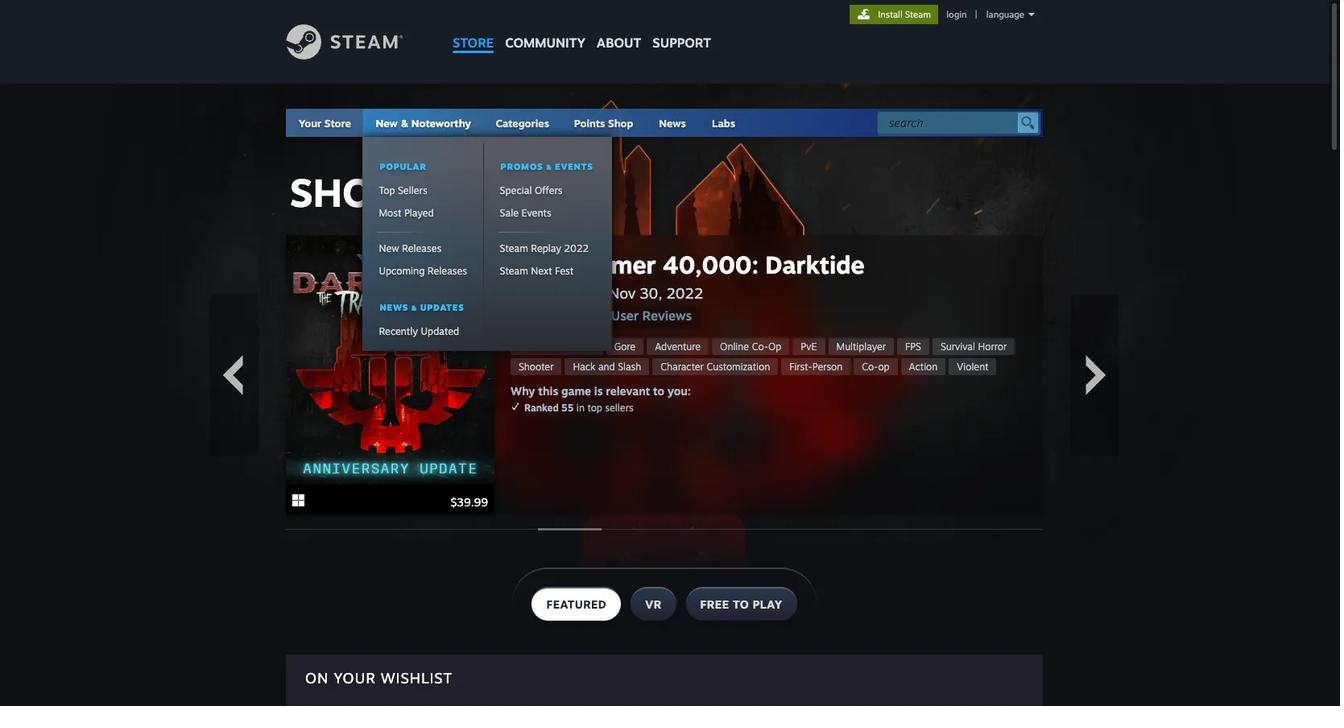 Task type: describe. For each thing, give the bounding box(es) containing it.
shop
[[608, 117, 633, 130]]

popular
[[380, 161, 426, 172]]

40,000:
[[663, 250, 759, 280]]

support link
[[647, 0, 717, 55]]

login
[[947, 9, 967, 20]]

new & noteworthy link
[[376, 117, 471, 130]]

install steam
[[878, 9, 931, 20]]

& for new
[[401, 117, 409, 130]]

first-person link
[[782, 358, 851, 375]]

vr
[[645, 598, 662, 611]]

releases for new releases
[[402, 242, 442, 255]]

slash
[[618, 361, 641, 373]]

top
[[379, 184, 395, 197]]

online
[[720, 341, 749, 353]]

survival horror shooter
[[519, 341, 1007, 373]]

recently updated link
[[378, 322, 460, 342]]

pve
[[801, 341, 817, 353]]

wishlist
[[381, 669, 453, 687]]

promos
[[501, 161, 543, 172]]

support
[[653, 35, 711, 51]]

search text field
[[889, 113, 1014, 134]]

labs link
[[699, 109, 748, 137]]

steam next fest
[[500, 265, 574, 277]]

community link
[[500, 0, 591, 58]]

1 vertical spatial your
[[334, 669, 376, 687]]

upcoming
[[379, 265, 425, 277]]

co- inside 'link'
[[862, 361, 878, 373]]

0 horizontal spatial shooter
[[290, 168, 475, 217]]

online co-op
[[720, 341, 782, 353]]

releases for upcoming releases
[[428, 265, 467, 277]]

warhammer 40k
[[519, 341, 595, 353]]

action link
[[901, 358, 946, 375]]

promos & events
[[501, 161, 593, 172]]

op
[[768, 341, 782, 353]]

30,
[[640, 284, 662, 302]]

op
[[878, 361, 890, 373]]

you:
[[668, 384, 691, 398]]

next image
[[1076, 355, 1116, 396]]

warhammer for 40,000:
[[514, 250, 656, 280]]

login | language
[[947, 9, 1025, 20]]

why
[[511, 384, 535, 398]]

steam replay 2022 link
[[499, 239, 590, 259]]

new for new releases
[[379, 242, 399, 255]]

release
[[514, 284, 566, 302]]

new releases
[[379, 242, 442, 255]]

$39.99 link
[[286, 235, 495, 518]]

points shop
[[574, 117, 633, 130]]

warhammer 40,000: darktide link
[[514, 250, 865, 280]]

free
[[700, 598, 730, 611]]

news link
[[646, 109, 699, 137]]

and
[[598, 361, 615, 373]]

action
[[909, 361, 938, 373]]

steam for steam replay 2022
[[500, 242, 528, 255]]

steam replay 2022
[[500, 242, 589, 255]]

why this game is relevant to you:
[[511, 384, 691, 398]]

steam for steam next fest
[[500, 265, 528, 277]]

fps link
[[897, 338, 930, 355]]

most
[[379, 207, 402, 219]]

gore link
[[606, 338, 644, 355]]

55
[[561, 402, 574, 414]]

sale events link
[[499, 204, 552, 224]]

warhammer 40k link
[[511, 338, 603, 355]]

special offers link
[[499, 181, 564, 201]]

0 vertical spatial co-
[[752, 341, 768, 353]]

0 vertical spatial steam
[[905, 9, 931, 20]]

survival horror link
[[933, 338, 1015, 355]]

news for news & updates
[[380, 302, 409, 313]]

this
[[538, 384, 558, 398]]

nov
[[609, 284, 636, 302]]

your store link
[[299, 117, 351, 130]]

replay
[[531, 242, 561, 255]]

| inside warhammer 40,000: darktide release date: nov 30, 2022 mixed | 66,610 user reviews
[[557, 308, 560, 324]]

most played link
[[378, 204, 435, 224]]

hack and slash link
[[565, 358, 650, 375]]

offers
[[535, 184, 563, 197]]

2022 inside warhammer 40,000: darktide release date: nov 30, 2022 mixed | 66,610 user reviews
[[667, 284, 704, 302]]

66,610
[[564, 308, 608, 324]]

sale
[[500, 207, 519, 219]]

played
[[404, 207, 434, 219]]

first-
[[790, 361, 813, 373]]

steam next fest link
[[499, 262, 574, 282]]

0 vertical spatial events
[[555, 161, 593, 172]]

violent
[[957, 361, 989, 373]]

warhammer for 40k
[[519, 341, 574, 353]]

sellers
[[398, 184, 427, 197]]

game
[[561, 384, 591, 398]]



Task type: vqa. For each thing, say whether or not it's contained in the screenshot.
the user- at top right
no



Task type: locate. For each thing, give the bounding box(es) containing it.
survival
[[941, 341, 975, 353]]

horror
[[978, 341, 1007, 353]]

1 horizontal spatial &
[[411, 302, 417, 313]]

1 vertical spatial |
[[557, 308, 560, 324]]

shooter inside survival horror shooter
[[519, 361, 554, 373]]

categories
[[496, 117, 549, 130]]

online co-op link
[[712, 338, 790, 355]]

new up upcoming
[[379, 242, 399, 255]]

free to play
[[700, 598, 783, 611]]

character customization link
[[653, 358, 778, 375]]

darktide
[[766, 250, 865, 280]]

0 horizontal spatial news
[[380, 302, 409, 313]]

warhammer
[[514, 250, 656, 280], [519, 341, 574, 353]]

1 horizontal spatial news
[[659, 117, 686, 130]]

& left noteworthy
[[401, 117, 409, 130]]

on
[[305, 669, 329, 687]]

0 vertical spatial warhammer
[[514, 250, 656, 280]]

install
[[878, 9, 903, 20]]

releases up the updates
[[428, 265, 467, 277]]

language
[[987, 9, 1025, 20]]

adventure
[[655, 341, 701, 353]]

1 vertical spatial shooter
[[519, 361, 554, 373]]

0 horizontal spatial |
[[557, 308, 560, 324]]

upcoming releases link
[[378, 262, 468, 282]]

1 horizontal spatial events
[[555, 161, 593, 172]]

0 horizontal spatial &
[[401, 117, 409, 130]]

categories link
[[496, 117, 549, 130]]

play
[[753, 598, 783, 611]]

adventure link
[[647, 338, 709, 355]]

0 vertical spatial news
[[659, 117, 686, 130]]

| right login
[[975, 9, 978, 20]]

releases up upcoming releases
[[402, 242, 442, 255]]

store link
[[447, 0, 500, 58]]

on your wishlist
[[305, 669, 453, 687]]

fest
[[555, 265, 574, 277]]

points shop link
[[561, 109, 646, 137]]

character
[[661, 361, 704, 373]]

0 vertical spatial your
[[299, 117, 322, 130]]

new for new & noteworthy
[[376, 117, 398, 130]]

recently
[[379, 325, 418, 338]]

0 horizontal spatial to
[[653, 384, 665, 398]]

updated
[[421, 325, 459, 338]]

1 horizontal spatial co-
[[862, 361, 878, 373]]

1 vertical spatial events
[[522, 207, 552, 219]]

0 vertical spatial |
[[975, 9, 978, 20]]

news & updates
[[380, 302, 464, 313]]

relevant
[[606, 384, 650, 398]]

events
[[555, 161, 593, 172], [522, 207, 552, 219]]

top sellers link
[[378, 181, 428, 201]]

1 vertical spatial 2022
[[667, 284, 704, 302]]

sellers
[[605, 402, 634, 414]]

1 vertical spatial news
[[380, 302, 409, 313]]

previous image
[[213, 355, 253, 396]]

1 vertical spatial co-
[[862, 361, 878, 373]]

1 vertical spatial releases
[[428, 265, 467, 277]]

updates
[[420, 302, 464, 313]]

new up 'popular'
[[376, 117, 398, 130]]

new & noteworthy
[[376, 117, 471, 130]]

0 vertical spatial 2022
[[564, 242, 589, 255]]

top
[[588, 402, 602, 414]]

40k
[[577, 341, 595, 353]]

releases
[[402, 242, 442, 255], [428, 265, 467, 277]]

hack
[[573, 361, 596, 373]]

person
[[813, 361, 843, 373]]

shooter
[[290, 168, 475, 217], [519, 361, 554, 373]]

top sellers
[[379, 184, 427, 197]]

hack and slash
[[573, 361, 641, 373]]

co-op link
[[854, 358, 898, 375]]

shooter link
[[511, 358, 562, 375]]

1 vertical spatial new
[[379, 242, 399, 255]]

0 vertical spatial new
[[376, 117, 398, 130]]

& up recently updated
[[411, 302, 417, 313]]

warhammer inside warhammer 40,000: darktide release date: nov 30, 2022 mixed | 66,610 user reviews
[[514, 250, 656, 280]]

install steam link
[[850, 5, 939, 24]]

0 vertical spatial to
[[653, 384, 665, 398]]

1 vertical spatial steam
[[500, 242, 528, 255]]

steam right install on the right
[[905, 9, 931, 20]]

news up recently
[[380, 302, 409, 313]]

store
[[453, 35, 494, 51]]

to left the you:
[[653, 384, 665, 398]]

new
[[376, 117, 398, 130], [379, 242, 399, 255]]

| right mixed
[[557, 308, 560, 324]]

1 horizontal spatial shooter
[[519, 361, 554, 373]]

your
[[299, 117, 322, 130], [334, 669, 376, 687]]

|
[[975, 9, 978, 20], [557, 308, 560, 324]]

0 vertical spatial shooter
[[290, 168, 475, 217]]

points
[[574, 117, 605, 130]]

steam up steam next fest
[[500, 242, 528, 255]]

mixed
[[517, 308, 554, 324]]

multiplayer
[[837, 341, 886, 353]]

& for promos
[[546, 161, 552, 172]]

& for news
[[411, 302, 417, 313]]

0 vertical spatial &
[[401, 117, 409, 130]]

your right on
[[334, 669, 376, 687]]

1 horizontal spatial 2022
[[667, 284, 704, 302]]

steam left next
[[500, 265, 528, 277]]

login link
[[944, 9, 970, 20]]

news for news
[[659, 117, 686, 130]]

warhammer up date:
[[514, 250, 656, 280]]

1 vertical spatial &
[[546, 161, 552, 172]]

recently updated
[[379, 325, 459, 338]]

to right the free
[[733, 598, 750, 611]]

pve link
[[793, 338, 825, 355]]

co-op
[[862, 361, 890, 373]]

customization
[[707, 361, 770, 373]]

your left the store
[[299, 117, 322, 130]]

gore
[[614, 341, 636, 353]]

in
[[577, 402, 585, 414]]

co- down multiplayer link on the right
[[862, 361, 878, 373]]

featured
[[547, 598, 607, 611]]

&
[[401, 117, 409, 130], [546, 161, 552, 172], [411, 302, 417, 313]]

2022 up fest
[[564, 242, 589, 255]]

noteworthy
[[411, 117, 471, 130]]

2 vertical spatial steam
[[500, 265, 528, 277]]

2 vertical spatial &
[[411, 302, 417, 313]]

warhammer up shooter link
[[519, 341, 574, 353]]

news left labs
[[659, 117, 686, 130]]

about link
[[591, 0, 647, 55]]

0 vertical spatial releases
[[402, 242, 442, 255]]

events up offers
[[555, 161, 593, 172]]

ranked 55 in top sellers
[[524, 402, 634, 414]]

2022 up reviews
[[667, 284, 704, 302]]

1 horizontal spatial |
[[975, 9, 978, 20]]

new releases link
[[378, 239, 442, 259]]

most played
[[379, 207, 434, 219]]

warhammer 40,000: darktide image
[[286, 235, 495, 485]]

news
[[659, 117, 686, 130], [380, 302, 409, 313]]

0 horizontal spatial your
[[299, 117, 322, 130]]

& up offers
[[546, 161, 552, 172]]

0 horizontal spatial co-
[[752, 341, 768, 353]]

store
[[324, 117, 351, 130]]

next
[[531, 265, 552, 277]]

0 horizontal spatial events
[[522, 207, 552, 219]]

date:
[[571, 284, 605, 302]]

1 vertical spatial to
[[733, 598, 750, 611]]

about
[[597, 35, 641, 51]]

is
[[594, 384, 603, 398]]

co- right online
[[752, 341, 768, 353]]

1 vertical spatial warhammer
[[519, 341, 574, 353]]

1 horizontal spatial to
[[733, 598, 750, 611]]

events down 'special offers' link
[[522, 207, 552, 219]]

2 horizontal spatial &
[[546, 161, 552, 172]]

1 horizontal spatial your
[[334, 669, 376, 687]]

0 horizontal spatial 2022
[[564, 242, 589, 255]]

labs
[[712, 117, 735, 130]]

warhammer 40,000: darktide release date: nov 30, 2022 mixed | 66,610 user reviews
[[514, 250, 865, 324]]



